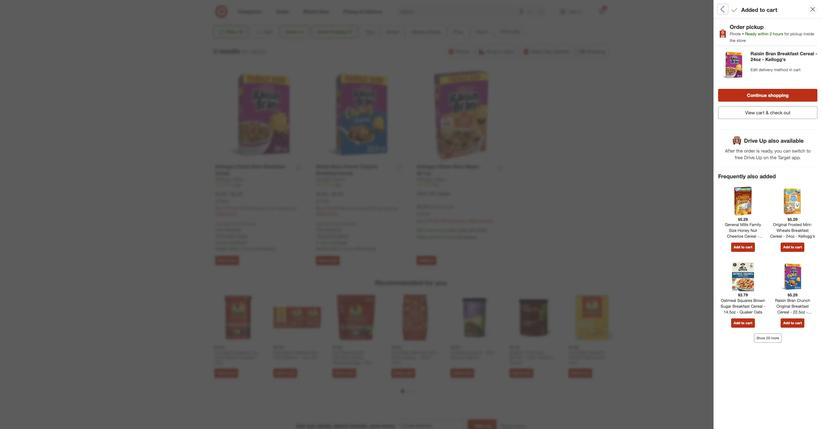 Task type: locate. For each thing, give the bounding box(es) containing it.
2 items from the left
[[328, 211, 338, 216]]

add to cart for $2.99 sun-maid california sun- dried raisins - .05oz / 12ct
[[394, 371, 413, 375]]

2 exclusions from the left
[[318, 233, 337, 238]]

1 orders from the left
[[247, 222, 257, 226]]

select for breakfast
[[316, 211, 327, 216]]

as down (
[[428, 228, 432, 232]]

kellogg's raisin bran maple - 22.1oz link
[[417, 163, 493, 177]]

privacy policy link
[[502, 423, 527, 429]]

1 vertical spatial 6pm
[[449, 228, 457, 232]]

$2.39 inside $2.39 sun-maid california sun- dried raisins - 1oz / 6ct
[[274, 345, 283, 350]]

california for .05oz
[[411, 350, 428, 355]]

up for sign
[[486, 423, 492, 429]]

create or manage registry
[[731, 184, 785, 189]]

6pm down as
[[757, 127, 764, 131]]

bran inside kellogg's raisin bran maple - 22.1oz
[[454, 164, 464, 169]]

0 horizontal spatial $35
[[240, 222, 246, 226]]

raisin bran crunch original breakfast cereal image
[[316, 71, 406, 160], [316, 71, 406, 160]]

2 $4.29 - $5.29 at pinole buy 2 for $9 with same-day order services on select items from the left
[[316, 191, 399, 216]]

/ right ".05oz"
[[431, 355, 432, 360]]

store down the "•"
[[737, 38, 747, 43]]

0 vertical spatial 6pm
[[757, 127, 764, 131]]

1 horizontal spatial good
[[539, 355, 550, 360]]

as down $5.29 ( $0.24 /ounce ) at pinole buy 2 for $9 with same-day order services
[[444, 228, 448, 232]]

0 horizontal spatial crunch
[[343, 164, 359, 169]]

0 vertical spatial size
[[719, 75, 728, 81]]

kellogg's raisin bran link for kellogg's raisin bran maple - 22.1oz
[[417, 177, 455, 182]]

kellogg's up 1345
[[216, 164, 236, 169]]

the
[[731, 38, 736, 43], [737, 148, 744, 154], [799, 149, 806, 155], [771, 155, 777, 161]]

1 horizontal spatial up
[[730, 141, 735, 146]]

sun-maid california sun-dried raisins - .05oz / 12ct image
[[392, 294, 439, 341], [392, 294, 439, 341]]

delivery right "day"
[[554, 49, 571, 54]]

good down $4.59
[[451, 355, 461, 360]]

services inside $5.29 ( $0.24 /ounce ) at pinole buy 2 for $9 with same-day order services
[[479, 218, 494, 223]]

1 kellogg's raisin bran from the left
[[216, 177, 254, 182]]

1 vertical spatial 12oz
[[569, 360, 578, 365]]

None text field
[[401, 420, 463, 429]]

items
[[227, 211, 237, 216], [328, 211, 338, 216]]

$4.29 - $5.29 at pinole buy 2 for $9 with same-day order services on select items down the 1283 link
[[316, 191, 399, 216]]

2 inside get it as soon as 6pm today with shipt ready within 2 hours with pickup
[[442, 235, 444, 239]]

0 horizontal spatial 12oz
[[527, 355, 536, 360]]

2 dried from the left
[[274, 355, 283, 360]]

kellogg's up the raisin bran breakfast cereal - 24oz - kellogg's
[[770, 35, 784, 40]]

20oz down $4.49
[[214, 360, 223, 365]]

day down the 1283 link
[[359, 206, 366, 210]]

order
[[745, 148, 756, 154], [266, 206, 276, 210], [367, 206, 377, 210], [468, 218, 477, 223]]

good inside $3.49 organic thompson raisins - 12oz - good & gather™
[[539, 355, 550, 360]]

for pickup inside the store
[[731, 31, 815, 43]]

2 only ships with $35 orders free shipping * * exclusions apply. in stock at  pinole ready within 2 hours with pickup from the left
[[316, 222, 376, 251]]

day inside $5.29 ( $0.24 /ounce ) at pinole buy 2 for $9 with same-day order services
[[460, 218, 467, 223]]

pickup inside pickup ready within 2 hours
[[723, 116, 738, 121]]

2 vertical spatial original
[[777, 304, 791, 309]]

$5.29 down for pickup inside the store
[[770, 44, 781, 50]]

raisin bran breakfast cereal - 24oz - kellogg's image
[[719, 51, 748, 80]]

1 vertical spatial also
[[748, 173, 759, 180]]

the down ready,
[[771, 155, 777, 161]]

you inside after the order is ready, you can switch to free drive up on the target app.
[[775, 148, 783, 154]]

raisins inside $2.39 sun-maid california sun- dried raisins - 1oz / 6ct
[[285, 355, 298, 360]]

store inside choose options dialog
[[807, 149, 818, 155]]

dried inside $2.99 sun-maid california sun- dried raisins - .05oz / 12ct
[[392, 355, 402, 360]]

show 20 more
[[757, 336, 780, 340]]

1 items from the left
[[227, 211, 237, 216]]

ready within 2 hours for pickup inside the store
[[719, 149, 818, 155]]

1 vertical spatial 24oz
[[787, 234, 795, 239]]

cereal inside kellogg's raisin bran breakfast cereal
[[216, 170, 230, 176]]

$35
[[240, 222, 246, 226], [341, 222, 347, 226]]

2 kellogg's raisin bran link from the left
[[316, 177, 355, 182]]

organic thompson raisins - 12oz - good & gather™ image
[[510, 294, 557, 341], [510, 294, 557, 341]]

california
[[233, 350, 250, 355], [292, 350, 310, 355], [411, 350, 428, 355], [451, 350, 468, 355], [588, 350, 605, 355], [333, 355, 350, 360]]

1 horizontal spatial services
[[378, 206, 393, 210]]

crunch inside $5.29 raisin bran crunch original breakfast cereal - 22.5oz - kellogg's
[[798, 298, 811, 303]]

breakfast down frosted
[[792, 228, 809, 233]]

- inside kellogg's raisin bran maple - 22.1oz
[[480, 164, 482, 169]]

it
[[797, 122, 799, 127], [425, 228, 427, 232], [432, 258, 434, 263]]

0 horizontal spatial dried
[[214, 355, 224, 360]]

kellogg's raisin bran breakfast cereal link up the raisin bran breakfast cereal - 24oz - kellogg's
[[770, 23, 818, 35]]

services
[[277, 206, 292, 210], [378, 206, 393, 210], [479, 218, 494, 223]]

order down 1345 link
[[266, 206, 276, 210]]

1 good from the left
[[451, 355, 461, 360]]

0 horizontal spatial inside
[[786, 149, 798, 155]]

12oz down golden
[[569, 360, 578, 365]]

2 drive from the top
[[745, 155, 756, 161]]

as down view cart & check out
[[770, 122, 774, 127]]

continue shopping button
[[719, 89, 818, 102]]

$5.29 down 1345
[[231, 191, 242, 197]]

size
[[719, 75, 728, 81], [730, 228, 737, 233]]

in right original frosted mini-wheats breakfast cereal - 24oz - kellogg's 'image'
[[811, 184, 815, 189]]

raisin inside kellogg's raisin bran maple - 22.1oz
[[439, 164, 453, 169]]

natural
[[352, 350, 365, 355]]

1 horizontal spatial crunch
[[798, 298, 811, 303]]

24 up 16.6
[[730, 75, 735, 81]]

you down check other stores 'button' at the right top of the page
[[775, 148, 783, 154]]

18.8oz
[[738, 240, 750, 245]]

dialog
[[714, 0, 823, 429]]

on for raisin bran crunch original breakfast cereal
[[394, 206, 399, 210]]

12oz
[[527, 355, 536, 360], [569, 360, 578, 365]]

kellogg's raisin bran breakfast cereal link
[[770, 23, 818, 35], [216, 163, 291, 177]]

only ships with $35 orders free shipping * * exclusions apply. in stock at  pinole ready within 2 hours with pickup for breakfast
[[316, 222, 376, 251]]

pickup for pickup
[[456, 49, 470, 54]]

0 horizontal spatial apply.
[[237, 233, 248, 238]]

0 vertical spatial delivery
[[554, 49, 571, 54]]

$5.29 inside $5.29 original frosted mini- wheats breakfast cereal - 24oz - kellogg's
[[788, 217, 798, 222]]

kellogg's raisin bran breakfast cereal
[[216, 164, 285, 176]]

california up the resealable
[[333, 355, 350, 360]]

shop in store
[[487, 49, 515, 54]]

0 vertical spatial gather™
[[466, 355, 481, 360]]

california down $4.59
[[451, 350, 468, 355]]

with inside $5.29 ( $0.24 /ounce ) at pinole buy 2 for $9 with same-day order services
[[440, 218, 448, 223]]

california for 1oz
[[292, 350, 310, 355]]

on
[[764, 155, 770, 161], [293, 206, 298, 210], [394, 206, 399, 210]]

kellogg's raisin bran up 1345
[[216, 177, 254, 182]]

sign inside button
[[800, 184, 810, 189]]

california raisins - 20oz - good & gather™ image
[[451, 294, 498, 341], [451, 294, 498, 341]]

kellogg's up 22.1oz on the top
[[417, 164, 438, 169]]

&
[[767, 110, 769, 116], [462, 355, 465, 360], [551, 355, 553, 360]]

today up the drive up also available
[[764, 127, 773, 131]]

kellogg's up 'edit delivery method in cart'
[[766, 57, 787, 62]]

1 horizontal spatial select
[[316, 211, 327, 216]]

shipping for shipping get it by sat, nov 18
[[790, 116, 810, 121]]

6ct
[[312, 355, 317, 360]]

20oz
[[486, 350, 495, 355], [214, 360, 223, 365]]

1 / from the left
[[309, 355, 310, 360]]

kellogg's raisin bran breakfast cereal link inside choose options dialog
[[770, 23, 818, 35]]

59
[[435, 183, 439, 187]]

1 vertical spatial gather™
[[510, 360, 525, 365]]

in right shop
[[499, 49, 503, 54]]

1 $4.29 from the left
[[216, 191, 227, 197]]

store right switch
[[807, 149, 818, 155]]

add to cart for $3.79 oatmeal squares brown sugar breakfast cereal - 14.5oz - quaker oats
[[734, 321, 753, 325]]

2 $4.29 from the left
[[316, 191, 328, 197]]

dried inside $4.49 sun-maid california sun- dried raisins canister – 20oz
[[214, 355, 224, 360]]

$5.29 left (
[[417, 204, 428, 210]]

2 kellogg's raisin bran from the left
[[316, 177, 355, 182]]

2 vertical spatial it
[[432, 258, 434, 263]]

it inside get it as soon as 6pm today with shipt ready within 2 hours with pickup
[[425, 228, 427, 232]]

0 vertical spatial 12oz
[[527, 355, 536, 360]]

add to cart
[[734, 245, 753, 249], [784, 245, 803, 249], [218, 258, 237, 263], [319, 258, 338, 263], [734, 321, 753, 325], [784, 321, 803, 325], [217, 371, 236, 375], [276, 371, 295, 375], [335, 371, 354, 375], [394, 371, 413, 375], [453, 371, 472, 375], [513, 371, 531, 375], [572, 371, 590, 375]]

$5.29 up frosted
[[788, 217, 798, 222]]

$3.79 oatmeal squares brown sugar breakfast cereal - 14.5oz - quaker oats
[[721, 293, 766, 315]]

kellogg's raisin bran up the 1283
[[316, 177, 355, 182]]

add for $4.99 sun-maid california golden raisins box - 12oz
[[572, 371, 578, 375]]

breakfast
[[770, 29, 791, 35], [778, 51, 799, 57], [264, 164, 285, 169], [316, 170, 338, 176], [792, 228, 809, 233], [733, 304, 750, 309], [792, 304, 810, 309]]

same- down the 1283 link
[[348, 206, 359, 210]]

24oz down wheats at the right of the page
[[787, 234, 795, 239]]

1 horizontal spatial it
[[432, 258, 434, 263]]

1 vertical spatial size
[[730, 228, 737, 233]]

1 exclusions from the left
[[217, 233, 236, 238]]

get
[[790, 122, 796, 127], [417, 228, 424, 232]]

24oz
[[751, 57, 762, 62], [787, 234, 795, 239]]

0 horizontal spatial ships
[[224, 222, 232, 226]]

sun-maid california golden raisins box - 12oz image
[[569, 294, 617, 341], [569, 294, 617, 341]]

0 vertical spatial kellogg's raisin bran breakfast cereal link
[[770, 23, 818, 35]]

sort
[[264, 29, 273, 35]]

within
[[759, 31, 769, 36], [734, 122, 743, 127], [733, 149, 746, 155], [430, 235, 440, 239], [228, 246, 239, 251], [329, 246, 340, 251]]

1 horizontal spatial $35
[[341, 222, 347, 226]]

also
[[769, 137, 780, 144], [748, 173, 759, 180]]

0 horizontal spatial on
[[293, 206, 298, 210]]

1 vertical spatial inside
[[786, 149, 798, 155]]

2 select from the left
[[316, 211, 327, 216]]

0 horizontal spatial 24oz
[[751, 57, 762, 62]]

1 horizontal spatial store
[[737, 38, 747, 43]]

breakfast up 1345 link
[[264, 164, 285, 169]]

pickup down price button
[[456, 49, 470, 54]]

kellogg's raisin bran breakfast cereal image
[[719, 23, 765, 70], [216, 71, 305, 160], [216, 71, 305, 160]]

1 horizontal spatial soon
[[762, 122, 769, 127]]

1 only ships with $35 orders free shipping * * exclusions apply. in stock at  pinole ready within 2 hours with pickup from the left
[[216, 222, 275, 251]]

$5.29 inside choose options dialog
[[770, 44, 781, 50]]

order down the 1283 link
[[367, 206, 377, 210]]

sign for sign in
[[800, 184, 810, 189]]

0 vertical spatial shipping
[[587, 49, 606, 54]]

pickup left view
[[723, 116, 738, 121]]

0 horizontal spatial pickup
[[456, 49, 470, 54]]

6pm down $5.29 ( $0.24 /ounce ) at pinole buy 2 for $9 with same-day order services
[[449, 228, 457, 232]]

pinole inside $5.29 ( $0.24 /ounce ) at pinole buy 2 for $9 with same-day order services
[[421, 212, 431, 216]]

crunch up 22.5oz
[[798, 298, 811, 303]]

$35 for cereal
[[240, 222, 246, 226]]

0 vertical spatial drive
[[745, 137, 758, 144]]

order up get it as soon as 6pm today with shipt ready within 2 hours with pickup on the right bottom
[[468, 218, 477, 223]]

store inside for pickup inside the store
[[737, 38, 747, 43]]

(1) right deals on the top left of the page
[[299, 29, 304, 35]]

drive right free
[[745, 155, 756, 161]]

ships for cereal
[[224, 222, 232, 226]]

12oz down thompson at right bottom
[[527, 355, 536, 360]]

$5.29 inside $5.29 ( $0.24 /ounce ) at pinole buy 2 for $9 with same-day order services
[[417, 204, 428, 210]]

type button
[[360, 26, 380, 38]]

sponsored
[[568, 14, 585, 18]]

2 free from the left
[[316, 227, 324, 232]]

buy inside $5.29 ( $0.24 /ounce ) at pinole buy 2 for $9 with same-day order services
[[417, 218, 424, 223]]

kellogg's raisin bran link up 59
[[417, 177, 455, 182]]

0 horizontal spatial $9
[[233, 206, 237, 210]]

sun-maid california sun-dried raisins - 1oz / 6ct image
[[274, 294, 321, 341], [274, 294, 321, 341]]

1 vertical spatial today
[[458, 228, 468, 232]]

ships
[[224, 222, 232, 226], [324, 222, 333, 226]]

good inside $4.59 california raisins - 20oz - good & gather™
[[451, 355, 461, 360]]

crunch up the 1283 link
[[343, 164, 359, 169]]

sign left privacy
[[475, 423, 485, 429]]

app.
[[793, 155, 802, 161]]

privacy
[[502, 423, 515, 428]]

24oz up the edit
[[751, 57, 762, 62]]

1 stock from the left
[[220, 240, 230, 245]]

1 horizontal spatial kellogg's raisin bran breakfast cereal link
[[770, 23, 818, 35]]

2 orders from the left
[[347, 222, 358, 226]]

soon inside get it as soon as 6pm today with shipt ready within 2 hours with pickup
[[433, 228, 442, 232]]

sign for sign up
[[475, 423, 485, 429]]

choose options
[[719, 5, 769, 13]]

canister
[[240, 355, 255, 360]]

$5.29 up 'mills'
[[739, 217, 749, 222]]

can
[[784, 148, 792, 154]]

12ct
[[392, 360, 400, 365]]

cereal inside $5.29 original frosted mini- wheats breakfast cereal - 24oz - kellogg's
[[771, 234, 783, 239]]

- inside $2.99 sun-maid california sun- dried raisins - .05oz / 12ct
[[417, 355, 418, 360]]

brown
[[754, 298, 766, 303]]

2 $2.39 from the left
[[333, 345, 343, 350]]

select for cereal
[[216, 211, 226, 216]]

sat,
[[805, 122, 811, 127]]

kellogg's raisin bran link up the 1283
[[316, 177, 355, 182]]

up up after
[[730, 141, 735, 146]]

sun-maid natural california raisins resealable bag -10oz image
[[333, 294, 380, 341], [333, 294, 380, 341]]

to for $4.59 california raisins - 20oz - good & gather™
[[461, 371, 464, 375]]

california inside $4.49 sun-maid california sun- dried raisins canister – 20oz
[[233, 350, 250, 355]]

0 vertical spatial original
[[361, 164, 378, 169]]

for inside 3 results for "raisins"
[[243, 49, 248, 54]]

raisins inside $2.39 sun-maid natural california raisins resealable bag -10oz
[[351, 355, 364, 360]]

8 sun- from the left
[[569, 350, 578, 355]]

in right method
[[790, 67, 793, 72]]

breakfast down "squares"
[[733, 304, 750, 309]]

on for kellogg's raisin bran breakfast cereal
[[293, 206, 298, 210]]

2 exclusions apply. link from the left
[[318, 233, 349, 238]]

$4.29 - $5.29 at pinole buy 2 for $9 with same-day order services on select items for crunch
[[316, 191, 399, 216]]

1 horizontal spatial also
[[769, 137, 780, 144]]

store
[[737, 38, 747, 43], [504, 49, 515, 54], [807, 149, 818, 155]]

2 shipping from the left
[[325, 227, 341, 232]]

added
[[742, 6, 759, 13]]

$9 down the $0.24
[[435, 218, 439, 223]]

select
[[216, 211, 226, 216], [316, 211, 327, 216]]

nut
[[751, 228, 758, 233]]

california up canister on the bottom of page
[[233, 350, 250, 355]]

1 $35 from the left
[[240, 222, 246, 226]]

bran inside raisin bran crunch original breakfast cereal
[[331, 164, 342, 169]]

0 horizontal spatial it
[[425, 228, 427, 232]]

add for $4.49 sun-maid california sun- dried raisins canister – 20oz
[[217, 371, 224, 375]]

bran inside $5.29 raisin bran crunch original breakfast cereal - 22.5oz - kellogg's
[[788, 298, 797, 303]]

0 horizontal spatial soon
[[433, 228, 442, 232]]

day up get it as soon as 6pm today with shipt ready within 2 hours with pickup on the right bottom
[[460, 218, 467, 223]]

kellogg's raisin bran link for kellogg's raisin bran breakfast cereal
[[216, 177, 254, 182]]

same- down 1345 link
[[247, 206, 259, 210]]

the right can
[[799, 149, 806, 155]]

breakfast inside kellogg's raisin bran breakfast cereal
[[264, 164, 285, 169]]

soon down the $0.24
[[433, 228, 442, 232]]

hours inside get it as soon as 6pm today with shipt ready within 2 hours with pickup
[[445, 235, 455, 239]]

22.5oz
[[794, 310, 806, 315]]

maid inside $4.99 sun-maid california golden raisins box - 12oz
[[578, 350, 587, 355]]

dietary needs
[[412, 29, 441, 35]]

add to cart for $3.49 organic thompson raisins - 12oz - good & gather™
[[513, 371, 531, 375]]

deliver it button
[[417, 256, 437, 265]]

1 vertical spatial soon
[[433, 228, 442, 232]]

kellogg's inside the raisin bran breakfast cereal - 24oz - kellogg's
[[766, 57, 787, 62]]

same- up get it as soon as 6pm today with shipt ready within 2 hours with pickup on the right bottom
[[449, 218, 460, 223]]

1 horizontal spatial apply.
[[338, 233, 349, 238]]

apply. for cereal
[[237, 233, 248, 238]]

1 kellogg's raisin bran link from the left
[[216, 177, 254, 182]]

$5.29 inside $5.29 raisin bran crunch original breakfast cereal - 22.5oz - kellogg's
[[788, 293, 798, 298]]

the inside choose options dialog
[[799, 149, 806, 155]]

add to cart for $5.29 raisin bran crunch original breakfast cereal - 22.5oz - kellogg's
[[784, 321, 803, 325]]

raisins inside $2.99 sun-maid california sun- dried raisins - .05oz / 12ct
[[403, 355, 416, 360]]

1 horizontal spatial 6pm
[[757, 127, 764, 131]]

create
[[731, 184, 744, 189]]

2 / from the left
[[431, 355, 432, 360]]

general mills family size honey nut cheerios cereal - 18.8oz image
[[729, 187, 758, 216]]

0 vertical spatial crunch
[[343, 164, 359, 169]]

1 sun- from the left
[[214, 350, 223, 355]]

pickup ready within 2 hours
[[723, 116, 746, 131]]

$5.29 down raisin bran crunch original breakfast cereal - 22.5oz - kellogg's image
[[788, 293, 798, 298]]

1 horizontal spatial sign
[[800, 184, 810, 189]]

rating
[[331, 29, 346, 35]]

california up ".05oz"
[[411, 350, 428, 355]]

to for $3.49 organic thompson raisins - 12oz - good & gather™
[[520, 371, 523, 375]]

–
[[256, 355, 258, 360]]

$5.29 down the 1283
[[332, 191, 343, 197]]

0 horizontal spatial size
[[719, 75, 728, 81]]

24 left continue
[[742, 88, 747, 94]]

kellogg's raisin bran maple - 22.1oz image
[[417, 71, 507, 160], [417, 71, 507, 160]]

1 exclusions apply. link from the left
[[217, 233, 248, 238]]

1 vertical spatial pickup
[[723, 116, 738, 121]]

$4.29 - $5.29 at pinole buy 2 for $9 with same-day order services on select items down 1345 link
[[216, 191, 298, 216]]

pickup
[[456, 49, 470, 54], [723, 116, 738, 121]]

1 vertical spatial store
[[504, 49, 515, 54]]

sun-maid california sun-dried raisins canister – 20oz image
[[214, 294, 262, 341], [214, 294, 262, 341]]

buy for cereal
[[216, 206, 223, 210]]

2 stock from the left
[[321, 240, 331, 245]]

california for –
[[233, 350, 250, 355]]

1 vertical spatial sign
[[475, 423, 485, 429]]

0 horizontal spatial 20oz
[[214, 360, 223, 365]]

- inside $2.39 sun-maid california sun- dried raisins - 1oz / 6ct
[[299, 355, 300, 360]]

0 horizontal spatial also
[[748, 173, 759, 180]]

good down thompson at right bottom
[[539, 355, 550, 360]]

ships for breakfast
[[324, 222, 333, 226]]

maid inside $2.99 sun-maid california sun- dried raisins - .05oz / 12ct
[[400, 350, 409, 355]]

2 horizontal spatial in
[[811, 184, 815, 189]]

1 horizontal spatial dried
[[274, 355, 283, 360]]

1 vertical spatial delivery
[[757, 116, 774, 121]]

up up ready,
[[760, 137, 767, 144]]

/ left 6ct
[[309, 355, 310, 360]]

59 link
[[417, 182, 507, 188]]

0 horizontal spatial exclusions apply. link
[[217, 233, 248, 238]]

dialog containing added to cart
[[714, 0, 823, 429]]

20oz inside $4.49 sun-maid california sun- dried raisins canister – 20oz
[[214, 360, 223, 365]]

1 horizontal spatial $4.29
[[316, 191, 328, 197]]

sun- inside $4.99 sun-maid california golden raisins box - 12oz
[[569, 350, 578, 355]]

exclusions apply. link for cereal
[[217, 233, 248, 238]]

2 horizontal spatial as
[[770, 122, 774, 127]]

california up box at the bottom right
[[588, 350, 605, 355]]

0 horizontal spatial 24
[[730, 75, 735, 81]]

free for cereal
[[216, 227, 224, 232]]

1 horizontal spatial on
[[394, 206, 399, 210]]

1 horizontal spatial gather™
[[510, 360, 525, 365]]

group containing size
[[718, 74, 818, 100]]

add for $2.99 sun-maid california sun- dried raisins - .05oz / 12ct
[[394, 371, 401, 375]]

edit
[[751, 67, 758, 72]]

2 maid from the left
[[282, 350, 291, 355]]

$5.29 inside $5.29 general mills family size honey nut cheerios cereal - 18.8oz
[[739, 217, 749, 222]]

1 select from the left
[[216, 211, 226, 216]]

1 horizontal spatial orders
[[347, 222, 358, 226]]

1 $2.39 from the left
[[274, 345, 283, 350]]

1 maid from the left
[[223, 350, 232, 355]]

6 sun- from the left
[[392, 350, 400, 355]]

in for kellogg's raisin bran breakfast cereal
[[216, 240, 219, 245]]

breakfast up the 1283
[[316, 170, 338, 176]]

today inside get it as soon as 6pm today with shipt ready within 2 hours with pickup
[[458, 228, 468, 232]]

0 horizontal spatial today
[[458, 228, 468, 232]]

0 vertical spatial it
[[797, 122, 799, 127]]

1 only from the left
[[216, 222, 223, 226]]

$5.29 for $5.29
[[770, 44, 781, 50]]

soon right as
[[762, 122, 769, 127]]

$4.29 for kellogg's raisin bran breakfast cereal
[[216, 191, 227, 197]]

kellogg's raisin bran
[[216, 177, 254, 182], [316, 177, 355, 182], [417, 177, 455, 182]]

services for raisin bran crunch original breakfast cereal
[[378, 206, 393, 210]]

$9 for cereal
[[233, 206, 237, 210]]

3 dried from the left
[[392, 355, 402, 360]]

22.1oz
[[417, 170, 431, 176]]

1 horizontal spatial &
[[551, 355, 553, 360]]

store right shop
[[504, 49, 515, 54]]

1 horizontal spatial only
[[316, 222, 323, 226]]

kellogg's raisin bran link up 1345
[[216, 177, 254, 182]]

kellogg's raisin bran for raisin bran crunch original breakfast cereal
[[316, 177, 355, 182]]

$4.29 - $5.29 at pinole buy 2 for $9 with same-day order services on select items for bran
[[216, 191, 298, 216]]

5 sun- from the left
[[333, 350, 341, 355]]

inside inside choose options dialog
[[786, 149, 798, 155]]

kellogg's raisin bran for kellogg's raisin bran breakfast cereal
[[216, 177, 254, 182]]

add to cart button for $3.49 organic thompson raisins - 12oz - good & gather™
[[510, 369, 534, 378]]

to for $5.29 raisin bran crunch original breakfast cereal - 22.5oz - kellogg's
[[792, 321, 795, 325]]

california inside $2.39 sun-maid natural california raisins resealable bag -10oz
[[333, 355, 350, 360]]

only ships with $35 orders free shipping * * exclusions apply. in stock at  pinole ready within 2 hours with pickup for cereal
[[216, 222, 275, 251]]

2 horizontal spatial dried
[[392, 355, 402, 360]]

privacy policy
[[502, 423, 527, 428]]

$5.29
[[770, 44, 781, 50], [231, 191, 242, 197], [332, 191, 343, 197], [417, 204, 428, 210], [739, 217, 749, 222], [788, 217, 798, 222], [788, 293, 798, 298]]

up left privacy
[[486, 423, 492, 429]]

raisins
[[469, 350, 482, 355], [225, 355, 239, 360], [285, 355, 298, 360], [351, 355, 364, 360], [403, 355, 416, 360], [510, 355, 523, 360], [583, 355, 596, 360]]

1 free from the left
[[216, 227, 224, 232]]

0 horizontal spatial get
[[417, 228, 424, 232]]

2 horizontal spatial $9
[[435, 218, 439, 223]]

shipping inside shipping button
[[587, 49, 606, 54]]

today down $5.29 ( $0.24 /ounce ) at pinole buy 2 for $9 with same-day order services
[[458, 228, 468, 232]]

1 horizontal spatial 12oz
[[569, 360, 578, 365]]

(1) right rating
[[347, 29, 352, 35]]

1 vertical spatial in
[[790, 67, 793, 72]]

cereal inside $5.29 general mills family size honey nut cheerios cereal - 18.8oz
[[745, 234, 757, 239]]

2 horizontal spatial services
[[479, 218, 494, 223]]

$5.29 general mills family size honey nut cheerios cereal - 18.8oz
[[726, 217, 762, 245]]

shipt
[[478, 228, 488, 232]]

0 horizontal spatial day
[[259, 206, 265, 210]]

kellogg's up for pickup inside the store
[[770, 23, 790, 29]]

1 ships from the left
[[224, 222, 232, 226]]

2
[[604, 6, 606, 10], [770, 31, 773, 36], [744, 122, 746, 127], [747, 149, 749, 155], [224, 206, 226, 210], [324, 206, 327, 210], [425, 218, 428, 223], [442, 235, 444, 239], [240, 246, 242, 251], [341, 246, 343, 251]]

items for breakfast
[[328, 211, 338, 216]]

group
[[718, 74, 818, 100]]

add for $3.79 oatmeal squares brown sugar breakfast cereal - 14.5oz - quaker oats
[[734, 321, 741, 325]]

manage
[[751, 184, 768, 189]]

breakfast up 22.5oz
[[792, 304, 810, 309]]

add to cart button
[[732, 243, 756, 252], [782, 243, 805, 252], [216, 256, 239, 265], [316, 256, 340, 265], [732, 319, 756, 328], [782, 319, 805, 328], [214, 369, 238, 378], [274, 369, 297, 378], [333, 369, 357, 378], [392, 369, 416, 378], [451, 369, 475, 378], [510, 369, 534, 378], [569, 369, 593, 378]]

1 horizontal spatial exclusions
[[318, 233, 337, 238]]

add to cart for $2.39 sun-maid natural california raisins resealable bag -10oz
[[335, 371, 354, 375]]

3 kellogg's raisin bran link from the left
[[417, 177, 455, 182]]

1 shipping from the left
[[225, 227, 240, 232]]

2 inside $5.29 ( $0.24 /ounce ) at pinole buy 2 for $9 with same-day order services
[[425, 218, 428, 223]]

sign right 'registry'
[[800, 184, 810, 189]]

day down 1345 link
[[259, 206, 265, 210]]

dried down $4.49
[[214, 355, 224, 360]]

0 horizontal spatial stock
[[220, 240, 230, 245]]

3 maid from the left
[[341, 350, 350, 355]]

shipping inside shipping get it by sat, nov 18
[[790, 116, 810, 121]]

.05oz
[[420, 355, 429, 360]]

the down order
[[731, 38, 736, 43]]

1 horizontal spatial /
[[431, 355, 432, 360]]

$9 down the 1283
[[334, 206, 338, 210]]

bran
[[807, 23, 817, 29], [795, 35, 803, 40], [766, 51, 777, 57], [252, 164, 263, 169], [331, 164, 342, 169], [454, 164, 464, 169], [245, 177, 254, 182], [346, 177, 355, 182], [447, 177, 455, 182], [788, 298, 797, 303]]

1 vertical spatial 24
[[742, 88, 747, 94]]

choose options dialog
[[714, 0, 823, 429]]

4 maid from the left
[[400, 350, 409, 355]]

1 apply. from the left
[[237, 233, 248, 238]]

with
[[238, 206, 246, 210], [339, 206, 347, 210], [440, 218, 448, 223], [233, 222, 239, 226], [334, 222, 340, 226], [469, 228, 477, 232], [456, 235, 464, 239], [255, 246, 262, 251], [355, 246, 363, 251]]

1 horizontal spatial buy
[[316, 206, 323, 210]]

add to cart for $4.99 sun-maid california golden raisins box - 12oz
[[572, 371, 590, 375]]

2 in from the left
[[316, 240, 320, 245]]

1 horizontal spatial in
[[316, 240, 320, 245]]

oatmeal squares brown sugar breakfast cereal - 14.5oz - quaker oats image
[[729, 263, 758, 291]]

1 horizontal spatial 24
[[742, 88, 747, 94]]

california for 12oz
[[588, 350, 605, 355]]

store inside shop in store button
[[504, 49, 515, 54]]

0 horizontal spatial buy
[[216, 206, 223, 210]]

dried right "–"
[[274, 355, 283, 360]]

3 kellogg's raisin bran from the left
[[417, 177, 455, 182]]

guest
[[317, 29, 330, 35]]

kellogg's raisin bran up 59
[[417, 177, 455, 182]]

0 vertical spatial store
[[737, 38, 747, 43]]

0 horizontal spatial store
[[504, 49, 515, 54]]

to for $4.99 sun-maid california golden raisins box - 12oz
[[579, 371, 583, 375]]

$5.29 for $5.29 original frosted mini- wheats breakfast cereal - 24oz - kellogg's
[[788, 217, 798, 222]]

dried up 12ct
[[392, 355, 402, 360]]

add for $5.29 raisin bran crunch original breakfast cereal - 22.5oz - kellogg's
[[784, 321, 791, 325]]

to for $5.29 original frosted mini- wheats breakfast cereal - 24oz - kellogg's
[[792, 245, 795, 249]]

it for deliver it
[[432, 258, 434, 263]]

california inside $4.99 sun-maid california golden raisins box - 12oz
[[588, 350, 605, 355]]

/ inside $2.99 sun-maid california sun- dried raisins - .05oz / 12ct
[[431, 355, 432, 360]]

1 vertical spatial original
[[774, 222, 788, 227]]

0 vertical spatial also
[[769, 137, 780, 144]]

$2.39 inside $2.39 sun-maid natural california raisins resealable bag -10oz
[[333, 345, 343, 350]]

up down is at the right top of the page
[[757, 155, 763, 161]]

kellogg's down 22.5oz
[[785, 315, 802, 320]]

0 horizontal spatial shipping
[[587, 49, 606, 54]]

1 horizontal spatial $9
[[334, 206, 338, 210]]

add to cart for $5.29 general mills family size honey nut cheerios cereal - 18.8oz
[[734, 245, 753, 249]]

size up 16.6 link
[[719, 75, 728, 81]]

exclusions for breakfast
[[318, 233, 337, 238]]

2 apply. from the left
[[338, 233, 349, 238]]

snap ebt eligible
[[417, 191, 450, 196]]

0 vertical spatial in
[[499, 49, 503, 54]]

$4.29 for raisin bran crunch original breakfast cereal
[[316, 191, 328, 197]]

16.6 link
[[719, 85, 736, 97]]

0 horizontal spatial (1)
[[299, 29, 304, 35]]

bran inside the raisin bran breakfast cereal - 24oz - kellogg's
[[766, 51, 777, 57]]

0 horizontal spatial kellogg's raisin bran link
[[216, 177, 254, 182]]

2 horizontal spatial kellogg's raisin bran link
[[417, 177, 455, 182]]

2 $35 from the left
[[341, 222, 347, 226]]

sun-
[[214, 350, 223, 355], [252, 350, 260, 355], [274, 350, 282, 355], [311, 350, 319, 355], [333, 350, 341, 355], [392, 350, 400, 355], [429, 350, 438, 355], [569, 350, 578, 355]]

& inside $3.49 organic thompson raisins - 12oz - good & gather™
[[551, 355, 553, 360]]

group inside choose options dialog
[[718, 74, 818, 100]]

1 dried from the left
[[214, 355, 224, 360]]

5 maid from the left
[[578, 350, 587, 355]]

maid for sun-maid natural california raisins resealable bag -10oz
[[341, 350, 350, 355]]

delivery inside button
[[554, 49, 571, 54]]

2 good from the left
[[539, 355, 550, 360]]

1 in from the left
[[216, 240, 219, 245]]

breakfast inside kellogg's raisin bran breakfast cereal kellogg's raisin bran
[[770, 29, 791, 35]]

2 ships from the left
[[324, 222, 333, 226]]

"raisins"
[[250, 49, 266, 54]]

maid inside $2.39 sun-maid california sun- dried raisins - 1oz / 6ct
[[282, 350, 291, 355]]

0 horizontal spatial kellogg's raisin bran
[[216, 177, 254, 182]]

/ inside $2.39 sun-maid california sun- dried raisins - 1oz / 6ct
[[309, 355, 310, 360]]

1 horizontal spatial 24oz
[[787, 234, 795, 239]]

kellogg's down kellogg's raisin bran breakfast cereal
[[216, 177, 232, 182]]

apply.
[[237, 233, 248, 238], [338, 233, 349, 238]]

up inside 'button'
[[486, 423, 492, 429]]

at inside $5.29 ( $0.24 /ounce ) at pinole buy 2 for $9 with same-day order services
[[417, 212, 420, 216]]

3 sun- from the left
[[274, 350, 282, 355]]

2 only from the left
[[316, 222, 323, 226]]

ready inside pickup ready within 2 hours
[[723, 122, 733, 127]]

delivery up as
[[757, 116, 774, 121]]

breakfast up the raisin bran breakfast cereal - 24oz - kellogg's
[[770, 29, 791, 35]]

1 horizontal spatial get
[[790, 122, 796, 127]]

order down pinole button
[[745, 148, 756, 154]]

$9 down 1345
[[233, 206, 237, 210]]

drive up is at the right top of the page
[[745, 137, 758, 144]]

california inside $4.59 california raisins - 20oz - good & gather™
[[451, 350, 468, 355]]

0 horizontal spatial orders
[[247, 222, 257, 226]]

1 $4.29 - $5.29 at pinole buy 2 for $9 with same-day order services on select items from the left
[[216, 191, 298, 216]]

oatmeal
[[722, 298, 737, 303]]

1 horizontal spatial 20oz
[[486, 350, 495, 355]]



Task type: vqa. For each thing, say whether or not it's contained in the screenshot.
the bottom Knight
no



Task type: describe. For each thing, give the bounding box(es) containing it.
1345 link
[[216, 182, 305, 188]]

within inside get it as soon as 6pm today with shipt ready within 2 hours with pickup
[[430, 235, 440, 239]]

registry
[[769, 184, 785, 189]]

raisins inside $4.99 sun-maid california golden raisins box - 12oz
[[583, 355, 596, 360]]

add for $4.59 california raisins - 20oz - good & gather™
[[453, 371, 460, 375]]

$35 for breakfast
[[341, 222, 347, 226]]

search button
[[537, 5, 551, 19]]

as inside delivery as soon as 6pm today
[[770, 122, 774, 127]]

add to cart button for $2.39 sun-maid california sun- dried raisins - 1oz / 6ct
[[274, 369, 297, 378]]

deliver it
[[420, 258, 434, 263]]

as
[[757, 122, 761, 127]]

mini-
[[804, 222, 813, 227]]

get inside get it as soon as 6pm today with shipt ready within 2 hours with pickup
[[417, 228, 424, 232]]

deliver
[[420, 258, 431, 263]]

at inside choose options dialog
[[737, 141, 741, 146]]

$4.99
[[569, 345, 579, 350]]

$2.99 sun-maid california sun- dried raisins - .05oz / 12ct
[[392, 345, 438, 365]]

1345
[[233, 183, 241, 187]]

same- for breakfast
[[348, 206, 359, 210]]

raisins inside $4.49 sun-maid california sun- dried raisins canister – 20oz
[[225, 355, 239, 360]]

pinole button
[[742, 140, 756, 147]]

day for raisin bran crunch original breakfast cereal
[[359, 206, 366, 210]]

golden
[[569, 355, 582, 360]]

kellogg's down 22.1oz on the top
[[417, 177, 434, 182]]

same
[[531, 49, 543, 54]]

2 horizontal spatial &
[[767, 110, 769, 116]]

hours inside pickup ready within 2 hours
[[723, 127, 731, 131]]

16.6
[[723, 88, 732, 94]]

stores
[[783, 141, 794, 146]]

2 sun- from the left
[[252, 350, 260, 355]]

shipping button
[[577, 45, 610, 58]]

20oz inside $4.59 california raisins - 20oz - good & gather™
[[486, 350, 495, 355]]

12oz inside $4.99 sun-maid california golden raisins box - 12oz
[[569, 360, 578, 365]]

raisin bran crunch original breakfast cereal - 22.5oz - kellogg's image
[[779, 263, 808, 291]]

ready,
[[762, 148, 774, 154]]

)
[[453, 204, 454, 209]]

sign up button
[[468, 420, 497, 429]]

brand button
[[382, 26, 404, 38]]

kellogg's raisin bran for kellogg's raisin bran maple - 22.1oz
[[417, 177, 455, 182]]

raisin inside the raisin bran breakfast cereal - 24oz - kellogg's
[[751, 51, 765, 57]]

sun- inside $2.39 sun-maid natural california raisins resealable bag -10oz
[[333, 350, 341, 355]]

frosted
[[789, 222, 803, 227]]

maid for sun-maid california sun- dried raisins - 1oz / 6ct
[[282, 350, 291, 355]]

maid for sun-maid california sun- dried raisins - .05oz / 12ct
[[400, 350, 409, 355]]

add to cart button for $2.39 sun-maid natural california raisins resealable bag -10oz
[[333, 369, 357, 378]]

gather™ inside $4.59 california raisins - 20oz - good & gather™
[[466, 355, 481, 360]]

raisins inside $4.59 california raisins - 20oz - good & gather™
[[469, 350, 482, 355]]

$5.29 for $5.29 raisin bran crunch original breakfast cereal - 22.5oz - kellogg's
[[788, 293, 798, 298]]

kellogg's raisin bran maple - 22.1oz
[[417, 164, 482, 176]]

4 sun- from the left
[[311, 350, 319, 355]]

kellogg's inside $5.29 raisin bran crunch original breakfast cereal - 22.5oz - kellogg's
[[785, 315, 802, 320]]

10oz
[[364, 360, 372, 365]]

$2.39 for $2.39 sun-maid california sun- dried raisins - 1oz / 6ct
[[274, 345, 283, 350]]

filter
[[226, 29, 237, 35]]

6pm inside get it as soon as 6pm today with shipt ready within 2 hours with pickup
[[449, 228, 457, 232]]

- inside $2.39 sun-maid natural california raisins resealable bag -10oz
[[362, 360, 364, 365]]

2 (1) from the left
[[347, 29, 352, 35]]

raisins inside $3.49 organic thompson raisins - 12oz - good & gather™
[[510, 355, 523, 360]]

after
[[726, 148, 736, 154]]

in for raisin bran crunch original breakfast cereal
[[316, 240, 320, 245]]

order inside after the order is ready, you can switch to free drive up on the target app.
[[745, 148, 756, 154]]

the inside for pickup inside the store
[[731, 38, 736, 43]]

bag
[[354, 360, 361, 365]]

pinole inside choose options dialog
[[742, 141, 756, 146]]

kellogg's raisin bran link for raisin bran crunch original breakfast cereal
[[316, 177, 355, 182]]

add to cart button for $2.99 sun-maid california sun- dried raisins - .05oz / 12ct
[[392, 369, 416, 378]]

filter (2) button
[[213, 26, 249, 38]]

$4.59 california raisins - 20oz - good & gather™
[[451, 345, 497, 360]]

fpo/apo button
[[496, 26, 526, 38]]

shipping for cereal
[[225, 227, 240, 232]]

thompson
[[525, 350, 545, 355]]

day for kellogg's raisin bran breakfast cereal
[[259, 206, 265, 210]]

original frosted mini-wheats breakfast cereal - 24oz - kellogg's image
[[779, 187, 808, 216]]

add to cart button for $5.29 original frosted mini- wheats breakfast cereal - 24oz - kellogg's
[[782, 243, 805, 252]]

(
[[430, 204, 431, 209]]

shipping for shipping
[[587, 49, 606, 54]]

exclusions apply. link for breakfast
[[318, 233, 349, 238]]

shop in store button
[[476, 45, 518, 58]]

needs
[[428, 29, 441, 35]]

1 drive from the top
[[745, 137, 758, 144]]

drive inside after the order is ready, you can switch to free drive up on the target app.
[[745, 155, 756, 161]]

breakfast inside raisin bran crunch original breakfast cereal
[[316, 170, 338, 176]]

on inside after the order is ready, you can switch to free drive up on the target app.
[[764, 155, 770, 161]]

add to cart for $5.29 original frosted mini- wheats breakfast cereal - 24oz - kellogg's
[[784, 245, 803, 249]]

0 horizontal spatial as
[[428, 228, 432, 232]]

to for $2.39 sun-maid natural california raisins resealable bag -10oz
[[343, 371, 346, 375]]

up inside after the order is ready, you can switch to free drive up on the target app.
[[757, 155, 763, 161]]

exclusions for cereal
[[217, 233, 236, 238]]

to for $4.49 sun-maid california sun- dried raisins canister – 20oz
[[225, 371, 228, 375]]

today inside delivery as soon as 6pm today
[[764, 127, 773, 131]]

buy for breakfast
[[316, 206, 323, 210]]

out
[[785, 110, 791, 116]]

add to cart button for $3.79 oatmeal squares brown sugar breakfast cereal - 14.5oz - quaker oats
[[732, 319, 756, 328]]

only for raisin bran crunch original breakfast cereal
[[316, 222, 323, 226]]

to for $3.79 oatmeal squares brown sugar breakfast cereal - 14.5oz - quaker oats
[[742, 321, 745, 325]]

cereal inside raisin bran crunch original breakfast cereal
[[339, 170, 353, 176]]

kellogg's raisin bran breakfast cereal image inside choose options dialog
[[719, 23, 765, 70]]

or
[[746, 184, 750, 189]]

add to cart for $4.49 sun-maid california sun- dried raisins canister – 20oz
[[217, 371, 236, 375]]

shipping for breakfast
[[325, 227, 341, 232]]

add for $5.29 original frosted mini- wheats breakfast cereal - 24oz - kellogg's
[[784, 245, 791, 249]]

within inside pickup ready within 2 hours
[[734, 122, 743, 127]]

add for $2.39 sun-maid california sun- dried raisins - 1oz / 6ct
[[276, 371, 283, 375]]

12oz inside $3.49 organic thompson raisins - 12oz - good & gather™
[[527, 355, 536, 360]]

for inside for pickup inside the store
[[785, 31, 790, 36]]

add for $5.29 general mills family size honey nut cheerios cereal - 18.8oz
[[734, 245, 741, 249]]

- inside $5.29 general mills family size honey nut cheerios cereal - 18.8oz
[[758, 234, 760, 239]]

add to cart button for $5.29 raisin bran crunch original breakfast cereal - 22.5oz - kellogg's
[[782, 319, 805, 328]]

add for $3.49 organic thompson raisins - 12oz - good & gather™
[[513, 371, 519, 375]]

check other stores button
[[759, 141, 795, 147]]

for inside choose options dialog
[[764, 149, 769, 155]]

in for shop
[[499, 49, 503, 54]]

available
[[781, 137, 804, 144]]

raisin bran breakfast cereal - 24oz - kellogg's
[[751, 51, 818, 62]]

$2.39 for $2.39 sun-maid natural california raisins resealable bag -10oz
[[333, 345, 343, 350]]

breakfast inside $5.29 original frosted mini- wheats breakfast cereal - 24oz - kellogg's
[[792, 228, 809, 233]]

0 horizontal spatial kellogg's raisin bran breakfast cereal link
[[216, 163, 291, 177]]

ready inside get it as soon as 6pm today with shipt ready within 2 hours with pickup
[[417, 235, 429, 239]]

cereal inside $3.79 oatmeal squares brown sugar breakfast cereal - 14.5oz - quaker oats
[[752, 304, 763, 309]]

cereal inside kellogg's raisin bran breakfast cereal kellogg's raisin bran
[[792, 29, 807, 35]]

delivery inside choose options dialog
[[757, 116, 774, 121]]

delivery as soon as 6pm today
[[757, 116, 774, 131]]

dietary needs button
[[407, 26, 446, 38]]

20
[[767, 336, 771, 340]]

flavor button
[[471, 26, 494, 38]]

1oz
[[301, 355, 308, 360]]

recommended
[[375, 279, 424, 287]]

flavor
[[476, 29, 489, 35]]

bran inside kellogg's raisin bran breakfast cereal
[[252, 164, 263, 169]]

$9 inside $5.29 ( $0.24 /ounce ) at pinole buy 2 for $9 with same-day order services
[[435, 218, 439, 223]]

by
[[800, 122, 804, 127]]

kellogg's inside kellogg's raisin bran breakfast cereal
[[216, 164, 236, 169]]

choose
[[719, 5, 743, 13]]

gather™ inside $3.49 organic thompson raisins - 12oz - good & gather™
[[510, 360, 525, 365]]

get inside shipping get it by sat, nov 18
[[790, 122, 796, 127]]

inside inside for pickup inside the store
[[804, 31, 815, 36]]

check
[[760, 141, 771, 146]]

$5.29 raisin bran crunch original breakfast cereal - 22.5oz - kellogg's
[[776, 293, 811, 320]]

same day delivery button
[[521, 45, 574, 58]]

type
[[365, 29, 375, 35]]

size inside choose options dialog
[[719, 75, 728, 81]]

add to cart button for $5.29 general mills family size honey nut cheerios cereal - 18.8oz
[[732, 243, 756, 252]]

breakfast inside $3.79 oatmeal squares brown sugar breakfast cereal - 14.5oz - quaker oats
[[733, 304, 750, 309]]

items for cereal
[[227, 211, 237, 216]]

kellogg's inside $5.29 original frosted mini- wheats breakfast cereal - 24oz - kellogg's
[[799, 234, 816, 239]]

$2.39 sun-maid california sun- dried raisins - 1oz / 6ct
[[274, 345, 319, 360]]

same- inside $5.29 ( $0.24 /ounce ) at pinole buy 2 for $9 with same-day order services
[[449, 218, 460, 223]]

stock for breakfast
[[321, 240, 331, 245]]

24oz inside the raisin bran breakfast cereal - 24oz - kellogg's
[[751, 57, 762, 62]]

up for pick
[[730, 141, 735, 146]]

the up free
[[737, 148, 744, 154]]

maid for sun-maid california golden raisins box - 12oz
[[578, 350, 587, 355]]

add to cart button for $4.59 california raisins - 20oz - good & gather™
[[451, 369, 475, 378]]

1 (1) from the left
[[299, 29, 304, 35]]

continue
[[748, 93, 768, 98]]

results
[[219, 47, 240, 55]]

sign up
[[475, 423, 492, 429]]

0 vertical spatial up
[[760, 137, 767, 144]]

soon inside delivery as soon as 6pm today
[[762, 122, 769, 127]]

crunch inside raisin bran crunch original breakfast cereal
[[343, 164, 359, 169]]

free for breakfast
[[316, 227, 324, 232]]

deals
[[285, 29, 298, 35]]

1 horizontal spatial as
[[444, 228, 448, 232]]

view cart & check out
[[746, 110, 791, 116]]

pickup inside choose options dialog
[[771, 149, 784, 155]]

kellogg's down raisin bran crunch original breakfast cereal
[[316, 177, 333, 182]]

$5.29 for $5.29 ( $0.24 /ounce ) at pinole buy 2 for $9 with same-day order services
[[417, 204, 428, 210]]

add to cart button for $4.99 sun-maid california golden raisins box - 12oz
[[569, 369, 593, 378]]

order pickup
[[731, 23, 765, 30]]

to for $2.99 sun-maid california sun- dried raisins - .05oz / 12ct
[[402, 371, 405, 375]]

pick
[[719, 141, 728, 146]]

frequently
[[719, 173, 746, 180]]

/ for 1oz
[[309, 355, 310, 360]]

dried for sun-maid california sun- dried raisins canister – 20oz
[[214, 355, 224, 360]]

drive up also available
[[745, 137, 804, 144]]

to for $2.39 sun-maid california sun- dried raisins - 1oz / 6ct
[[284, 371, 287, 375]]

order inside $5.29 ( $0.24 /ounce ) at pinole buy 2 for $9 with same-day order services
[[468, 218, 477, 223]]

$3.79
[[739, 293, 749, 298]]

What can we help you find? suggestions appear below search field
[[397, 5, 541, 18]]

orders for cereal
[[247, 222, 257, 226]]

shipping get it by sat, nov 18
[[790, 116, 811, 131]]

sign in button
[[795, 180, 818, 193]]

$0.24
[[431, 204, 441, 209]]

target
[[779, 155, 791, 161]]

breakfast inside the raisin bran breakfast cereal - 24oz - kellogg's
[[778, 51, 799, 57]]

frequently also added
[[719, 173, 777, 180]]

1283
[[334, 183, 342, 187]]

$9 for breakfast
[[334, 206, 338, 210]]

original inside $5.29 raisin bran crunch original breakfast cereal - 22.5oz - kellogg's
[[777, 304, 791, 309]]

advertisement region
[[238, 0, 585, 14]]

add for $2.39 sun-maid natural california raisins resealable bag -10oz
[[335, 371, 342, 375]]

organic
[[510, 350, 524, 355]]

/ for .05oz
[[431, 355, 432, 360]]

show 20 more button
[[755, 334, 782, 343]]

in for sign
[[811, 184, 815, 189]]

2 inside pickup ready within 2 hours
[[744, 122, 746, 127]]

pickup inside get it as soon as 6pm today with shipt ready within 2 hours with pickup
[[465, 235, 477, 239]]

& inside $4.59 california raisins - 20oz - good & gather™
[[462, 355, 465, 360]]

7 sun- from the left
[[429, 350, 438, 355]]

dried for sun-maid california sun- dried raisins - 1oz / 6ct
[[274, 355, 283, 360]]

view cart & check out link
[[719, 106, 818, 119]]

pickup for pickup ready within 2 hours
[[723, 116, 738, 121]]

services for kellogg's raisin bran breakfast cereal
[[277, 206, 292, 210]]

original inside $5.29 original frosted mini- wheats breakfast cereal - 24oz - kellogg's
[[774, 222, 788, 227]]

after the order is ready, you can switch to free drive up on the target app.
[[726, 148, 811, 161]]

6pm inside delivery as soon as 6pm today
[[757, 127, 764, 131]]

- inside $4.99 sun-maid california golden raisins box - 12oz
[[606, 355, 607, 360]]

kellogg's inside kellogg's raisin bran maple - 22.1oz
[[417, 164, 438, 169]]

check other stores
[[760, 141, 794, 146]]

pinole • ready within 2 hours
[[731, 31, 785, 36]]

raisin inside kellogg's raisin bran breakfast cereal
[[237, 164, 251, 169]]

$5.29 for $5.29 general mills family size honey nut cheerios cereal - 18.8oz
[[739, 217, 749, 222]]

only for kellogg's raisin bran breakfast cereal
[[216, 222, 223, 226]]

sugar
[[721, 304, 732, 309]]

1 vertical spatial you
[[436, 279, 447, 287]]

deals (1)
[[285, 29, 304, 35]]

24oz inside $5.29 original frosted mini- wheats breakfast cereal - 24oz - kellogg's
[[787, 234, 795, 239]]

cheerios
[[728, 234, 744, 239]]

2 link
[[596, 5, 608, 18]]

pickup button
[[445, 45, 474, 58]]

for inside $5.29 ( $0.24 /ounce ) at pinole buy 2 for $9 with same-day order services
[[429, 218, 434, 223]]

apply. for breakfast
[[338, 233, 349, 238]]

wheats
[[777, 228, 791, 233]]

size inside $5.29 general mills family size honey nut cheerios cereal - 18.8oz
[[730, 228, 737, 233]]

stock for cereal
[[220, 240, 230, 245]]

raisin inside raisin bran crunch original breakfast cereal
[[316, 164, 330, 169]]

original inside raisin bran crunch original breakfast cereal
[[361, 164, 378, 169]]

same- for cereal
[[247, 206, 259, 210]]

$5.29 ( $0.24 /ounce ) at pinole buy 2 for $9 with same-day order services
[[417, 204, 494, 223]]



